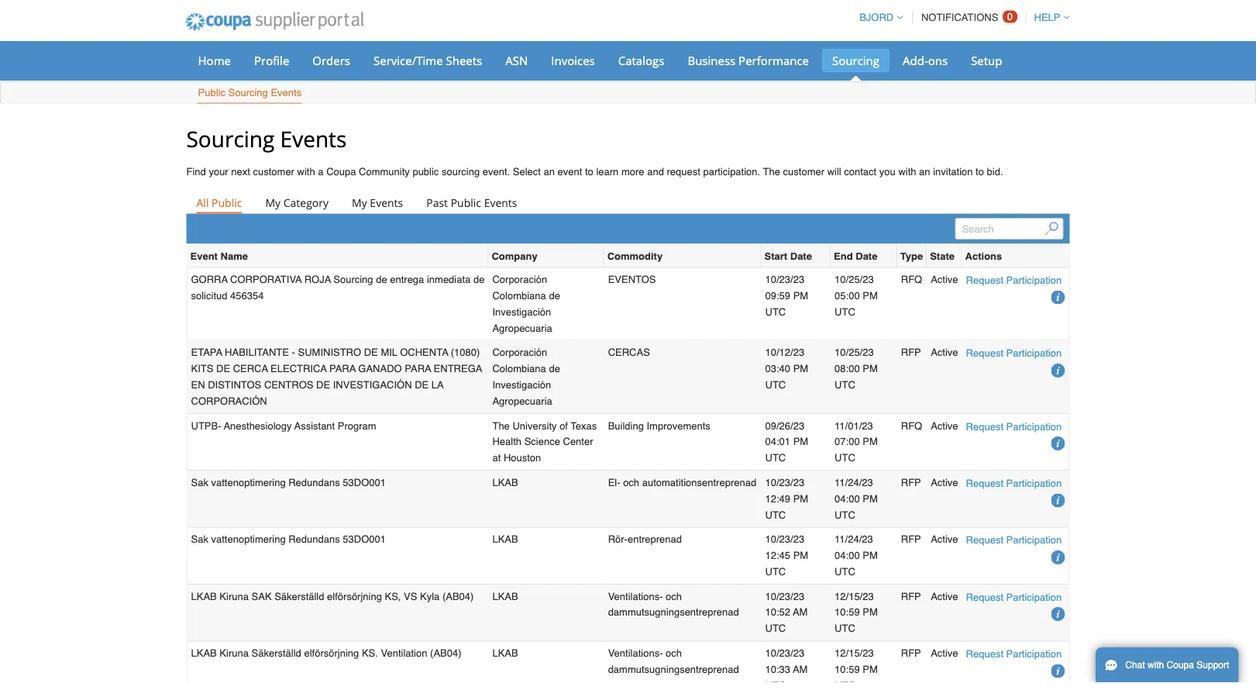 Task type: describe. For each thing, give the bounding box(es) containing it.
rfq for 10/25/23 05:00 pm utc
[[902, 274, 923, 285]]

my category link
[[255, 191, 339, 213]]

chat with coupa support button
[[1096, 647, 1239, 683]]

commodity button
[[608, 248, 663, 264]]

distintos
[[208, 379, 262, 391]]

gorra
[[191, 274, 228, 285]]

date for start date
[[791, 250, 813, 262]]

-
[[292, 347, 295, 358]]

improvements
[[647, 420, 711, 431]]

0 horizontal spatial coupa
[[327, 166, 356, 178]]

and
[[648, 166, 664, 178]]

(1080)
[[451, 347, 480, 358]]

texas
[[571, 420, 597, 431]]

request participation for 09/26/23 04:01 pm utc
[[967, 421, 1062, 432]]

utc inside 10/23/23 12:45 pm utc
[[766, 566, 786, 577]]

navigation containing notifications 0
[[853, 2, 1070, 33]]

request for 10/23/23 12:49 pm utc
[[967, 477, 1004, 489]]

public for all
[[212, 195, 242, 210]]

your
[[209, 166, 229, 178]]

dammutsugningsentreprenad for 10:52
[[608, 607, 740, 618]]

10/23/23 09:59 pm utc
[[766, 274, 809, 318]]

add-ons link
[[893, 49, 959, 72]]

pm inside 10/25/23 05:00 pm utc
[[863, 290, 878, 301]]

bjord
[[860, 12, 894, 23]]

state button
[[931, 248, 955, 264]]

contact
[[845, 166, 877, 178]]

support
[[1197, 660, 1230, 671]]

10/12/23 03:40 pm utc
[[766, 347, 809, 391]]

my for my events
[[352, 195, 367, 210]]

utc right 10/23/23 10:52 am utc
[[835, 623, 856, 634]]

coupa inside chat with coupa support button
[[1167, 660, 1195, 671]]

lkab for 10/23/23 10:52 am utc
[[493, 590, 519, 602]]

sak for el- och automatitionsentreprenad
[[191, 477, 209, 488]]

science
[[525, 436, 561, 447]]

10/25/23 05:00 pm utc
[[835, 274, 878, 318]]

12:49
[[766, 493, 791, 504]]

start date button
[[765, 248, 813, 264]]

sourcing down bjord
[[833, 52, 880, 68]]

category
[[284, 195, 329, 210]]

community
[[359, 166, 410, 178]]

commodity
[[608, 250, 663, 262]]

request for 10/23/23 12:45 pm utc
[[967, 534, 1004, 546]]

bjord link
[[853, 12, 904, 23]]

solicitud
[[191, 290, 228, 301]]

start date
[[765, 250, 813, 262]]

53do001 for el- och automatitionsentreprenad
[[343, 477, 386, 488]]

select
[[513, 166, 541, 178]]

my events
[[352, 195, 403, 210]]

sak vattenoptimering redundans 53do001 for rör-entreprenad
[[191, 534, 386, 545]]

program
[[338, 420, 377, 431]]

end
[[834, 250, 853, 262]]

building
[[608, 420, 644, 431]]

sourcing events
[[186, 124, 347, 153]]

sak for rör-entreprenad
[[191, 534, 209, 545]]

0 vertical spatial säkerställd
[[275, 590, 324, 602]]

with inside chat with coupa support button
[[1148, 660, 1165, 671]]

request participation button for 10/23/23 09:59 pm utc
[[967, 272, 1062, 288]]

request participation for 10/23/23 10:33 am utc
[[967, 648, 1062, 660]]

university
[[513, 420, 557, 431]]

help link
[[1028, 12, 1070, 23]]

invitation
[[934, 166, 974, 178]]

07:00
[[835, 436, 860, 447]]

ventilation
[[381, 647, 428, 659]]

invoices
[[552, 52, 595, 68]]

rör-
[[608, 534, 628, 545]]

10:52
[[766, 607, 791, 618]]

actions
[[966, 250, 1003, 262]]

0 vertical spatial (ab04)
[[443, 590, 474, 602]]

business performance link
[[678, 49, 820, 72]]

09/26/23
[[766, 420, 805, 431]]

1 horizontal spatial with
[[899, 166, 917, 178]]

active for 10/23/23 09:59 pm utc
[[931, 274, 959, 285]]

corporación for etapa habilitante - suministro de mil ochenta (1080) kits de cerca electrica para ganado para entrega en distintos centros de investigación de la corporación
[[493, 347, 548, 358]]

2 para from the left
[[405, 363, 431, 374]]

investigación for gorra corporativa roja sourcing de entrega inmediata de solicitud 456354
[[493, 306, 552, 318]]

utc right 10/23/23 12:45 pm utc
[[835, 566, 856, 577]]

10/23/23 for 10:52
[[766, 590, 805, 602]]

och for 10/23/23 10:33 am utc
[[666, 647, 682, 659]]

my for my category
[[266, 195, 281, 210]]

request participation for 10/23/23 10:52 am utc
[[967, 591, 1062, 603]]

10/23/23 for 10:33
[[766, 647, 805, 659]]

10:59 for 10/23/23 10:52 am utc
[[835, 607, 860, 618]]

investigación for etapa habilitante - suministro de mil ochenta (1080) kits de cerca electrica para ganado para entrega en distintos centros de investigación de la corporación
[[493, 379, 552, 391]]

find
[[186, 166, 206, 178]]

inmediata
[[427, 274, 471, 285]]

event name button
[[190, 248, 248, 264]]

pm inside 10/23/23 12:45 pm utc
[[794, 550, 809, 561]]

lkab kiruna säkerställd elförsörjning ks. ventilation (ab04)
[[191, 647, 462, 659]]

gorra corporativa roja sourcing de entrega inmediata de solicitud 456354
[[191, 274, 485, 301]]

health
[[493, 436, 522, 447]]

lkab for 10/23/23 10:33 am utc
[[493, 647, 519, 659]]

public for past
[[451, 195, 482, 210]]

find your next customer with a coupa community public sourcing event. select an event to learn more and request participation. the customer will contact you with an invitation to bid.
[[186, 166, 1004, 178]]

coupa supplier portal image
[[175, 2, 375, 41]]

past
[[427, 195, 448, 210]]

utc inside 10/23/23 10:33 am utc
[[766, 680, 786, 683]]

10/23/23 for 12:45
[[766, 534, 805, 545]]

the university of texas health science center at houston
[[493, 420, 597, 464]]

of
[[560, 420, 568, 431]]

company
[[492, 250, 538, 262]]

ks,
[[385, 590, 401, 602]]

09:59
[[766, 290, 791, 301]]

utc inside the 10/12/23 03:40 pm utc
[[766, 379, 786, 391]]

04:00 for 10/23/23 12:49 pm utc
[[835, 493, 860, 504]]

help
[[1035, 12, 1061, 23]]

12/15/23 for 10/23/23 10:33 am utc
[[835, 647, 874, 659]]

04:00 for 10/23/23 12:45 pm utc
[[835, 550, 860, 561]]

request participation button for 10/23/23 10:33 am utc
[[967, 646, 1062, 662]]

corporación colombiana de investigación agropecuaria for de
[[493, 274, 561, 334]]

vattenoptimering for el- och automatitionsentreprenad
[[211, 477, 286, 488]]

10/25/23 08:00 pm utc
[[835, 347, 878, 391]]

colombiana for (1080)
[[493, 363, 547, 374]]

1 vertical spatial elförsörjning
[[304, 647, 359, 659]]

state
[[931, 250, 955, 262]]

12/15/23 10:59 pm utc for 10/23/23 10:33 am utc
[[835, 647, 878, 683]]

catalogs
[[619, 52, 665, 68]]

profile link
[[244, 49, 300, 72]]

11/24/23 04:00 pm utc for 10/23/23 12:45 pm utc
[[835, 534, 878, 577]]

request for 10/23/23 09:59 pm utc
[[967, 274, 1004, 286]]

active for 10/23/23 12:45 pm utc
[[931, 534, 959, 545]]

05:00
[[835, 290, 860, 301]]

sheets
[[446, 52, 482, 68]]

setup link
[[962, 49, 1013, 72]]

participation for 09/26/23 04:01 pm utc
[[1007, 421, 1062, 432]]

chat
[[1126, 660, 1146, 671]]

request for 10/23/23 10:52 am utc
[[967, 591, 1004, 603]]

roja
[[304, 274, 331, 285]]

04:01
[[766, 436, 791, 447]]

de down electrica
[[316, 379, 330, 391]]

redundans for el- och automatitionsentreprenad
[[289, 477, 340, 488]]

invoices link
[[541, 49, 605, 72]]

company button
[[492, 248, 538, 264]]

entreprenad
[[628, 534, 682, 545]]

0 vertical spatial elförsörjning
[[327, 590, 382, 602]]

lkab kiruna sak säkerställd elförsörjning ks, vs kyla (ab04)
[[191, 590, 474, 602]]

cerca
[[233, 363, 268, 374]]

sourcing down profile link
[[228, 87, 268, 98]]

rfp for 10/23/23 10:33 am utc
[[902, 647, 922, 659]]

my category
[[266, 195, 329, 210]]

public down home link
[[198, 87, 226, 98]]

participation for 10/23/23 10:52 am utc
[[1007, 591, 1062, 603]]

dammutsugningsentreprenad for 10:33
[[608, 663, 740, 675]]

la
[[432, 379, 444, 391]]

lkab for 10/23/23 12:49 pm utc
[[493, 477, 519, 488]]

active for 10/23/23 10:33 am utc
[[931, 647, 959, 659]]

event
[[190, 250, 218, 262]]

utc right 10/23/23 10:33 am utc at the right bottom of the page
[[835, 680, 856, 683]]

rfp for 10/23/23 10:52 am utc
[[902, 590, 922, 602]]

business performance
[[688, 52, 810, 68]]

am for 10:33
[[793, 663, 808, 675]]

active for 09/26/23 04:01 pm utc
[[931, 420, 959, 431]]

catalogs link
[[608, 49, 675, 72]]

Search text field
[[956, 218, 1064, 239]]

utc right 10/23/23 12:49 pm utc at the bottom of page
[[835, 509, 856, 520]]

0
[[1008, 11, 1013, 22]]



Task type: vqa. For each thing, say whether or not it's contained in the screenshot.


Task type: locate. For each thing, give the bounding box(es) containing it.
3 rfp from the top
[[902, 534, 922, 545]]

10/25/23
[[835, 274, 874, 285], [835, 347, 874, 358]]

agropecuaria for gorra corporativa roja sourcing de entrega inmediata de solicitud 456354
[[493, 322, 553, 334]]

1 vertical spatial 12/15/23 10:59 pm utc
[[835, 647, 878, 683]]

the right participation.
[[764, 166, 781, 178]]

0 vertical spatial 12/15/23 10:59 pm utc
[[835, 590, 878, 634]]

0 vertical spatial coupa
[[327, 166, 356, 178]]

säkerställd down sak
[[252, 647, 302, 659]]

ventilations- for 10/23/23 10:33 am utc
[[608, 647, 663, 659]]

2 11/24/23 from the top
[[835, 534, 874, 545]]

0 vertical spatial och
[[624, 477, 640, 488]]

12/15/23 right 10/23/23 10:52 am utc
[[835, 590, 874, 602]]

investigación
[[493, 306, 552, 318], [493, 379, 552, 391]]

date
[[791, 250, 813, 262], [856, 250, 878, 262]]

ochenta
[[400, 347, 449, 358]]

1 am from the top
[[793, 607, 808, 618]]

1 corporación from the top
[[493, 274, 548, 285]]

11/24/23 right 10/23/23 12:45 pm utc
[[835, 534, 874, 545]]

utc inside 11/01/23 07:00 pm utc
[[835, 452, 856, 464]]

am inside 10/23/23 10:52 am utc
[[793, 607, 808, 618]]

request participation button for 10/23/23 12:45 pm utc
[[967, 532, 1062, 548]]

add-
[[903, 52, 929, 68]]

to left the "bid."
[[976, 166, 985, 178]]

1 vertical spatial (ab04)
[[430, 647, 462, 659]]

pm inside the 10/12/23 03:40 pm utc
[[794, 363, 809, 374]]

0 vertical spatial 11/24/23
[[835, 477, 874, 488]]

sourcing
[[442, 166, 480, 178]]

0 vertical spatial sak
[[191, 477, 209, 488]]

1 participation from the top
[[1007, 274, 1062, 286]]

events
[[271, 87, 302, 98], [280, 124, 347, 153], [370, 195, 403, 210], [484, 195, 518, 210]]

1 vertical spatial 53do001
[[343, 534, 386, 545]]

date for end date
[[856, 250, 878, 262]]

12/15/23 for 10/23/23 10:52 am utc
[[835, 590, 874, 602]]

1 vertical spatial och
[[666, 590, 682, 602]]

2 request participation from the top
[[967, 348, 1062, 359]]

1 vertical spatial am
[[793, 663, 808, 675]]

1 vertical spatial 10/25/23
[[835, 347, 874, 358]]

53do001 down program
[[343, 477, 386, 488]]

sak vattenoptimering redundans 53do001 for el- och automatitionsentreprenad
[[191, 477, 386, 488]]

0 vertical spatial ventilations- och dammutsugningsentreprenad
[[608, 590, 740, 618]]

building improvements
[[608, 420, 711, 431]]

corporación colombiana de investigación agropecuaria for (1080)
[[493, 347, 561, 407]]

1 vertical spatial ventilations-
[[608, 647, 663, 659]]

5 active from the top
[[931, 534, 959, 545]]

public right all
[[212, 195, 242, 210]]

utc down 07:00
[[835, 452, 856, 464]]

1 11/24/23 from the top
[[835, 477, 874, 488]]

customer
[[253, 166, 295, 178], [784, 166, 825, 178]]

6 participation from the top
[[1007, 591, 1062, 603]]

will
[[828, 166, 842, 178]]

3 request from the top
[[967, 421, 1004, 432]]

events down profile link
[[271, 87, 302, 98]]

utc down 10:33
[[766, 680, 786, 683]]

2 participation from the top
[[1007, 348, 1062, 359]]

4 rfp from the top
[[902, 590, 922, 602]]

1 sak from the top
[[191, 477, 209, 488]]

10/25/23 inside the 10/25/23 08:00 pm utc
[[835, 347, 874, 358]]

2 active from the top
[[931, 347, 959, 358]]

request participation button for 10/23/23 10:52 am utc
[[967, 589, 1062, 605]]

2 10:59 from the top
[[835, 663, 860, 675]]

1 horizontal spatial customer
[[784, 166, 825, 178]]

10/23/23 up '09:59'
[[766, 274, 805, 285]]

1 vertical spatial kiruna
[[220, 647, 249, 659]]

1 vertical spatial rfq
[[902, 420, 923, 431]]

investigación up university
[[493, 379, 552, 391]]

2 to from the left
[[976, 166, 985, 178]]

utc down 05:00
[[835, 306, 856, 318]]

1 10/23/23 from the top
[[766, 274, 805, 285]]

to left the learn at the left of page
[[585, 166, 594, 178]]

investigación
[[333, 379, 412, 391]]

1 dammutsugningsentreprenad from the top
[[608, 607, 740, 618]]

with right you
[[899, 166, 917, 178]]

ventilations- och dammutsugningsentreprenad for 10:52
[[608, 590, 740, 618]]

search image
[[1045, 222, 1059, 236]]

electrica
[[271, 363, 327, 374]]

agropecuaria down company button
[[493, 322, 553, 334]]

0 vertical spatial the
[[764, 166, 781, 178]]

service/time sheets link
[[364, 49, 493, 72]]

12/15/23 10:59 pm utc for 10/23/23 10:52 am utc
[[835, 590, 878, 634]]

anesthesiology
[[224, 420, 292, 431]]

10/23/23 inside 10/23/23 12:49 pm utc
[[766, 477, 805, 488]]

1 investigación from the top
[[493, 306, 552, 318]]

event name
[[190, 250, 248, 262]]

vattenoptimering up sak
[[211, 534, 286, 545]]

1 customer from the left
[[253, 166, 295, 178]]

4 request participation button from the top
[[967, 475, 1062, 491]]

0 horizontal spatial to
[[585, 166, 594, 178]]

de up distintos
[[216, 363, 230, 374]]

0 vertical spatial 12/15/23
[[835, 590, 874, 602]]

the up health
[[493, 420, 510, 431]]

04:00 right 10/23/23 12:45 pm utc
[[835, 550, 860, 561]]

elförsörjning left 'ks.'
[[304, 647, 359, 659]]

date right start
[[791, 250, 813, 262]]

3 request participation button from the top
[[967, 418, 1062, 435]]

0 horizontal spatial with
[[297, 166, 315, 178]]

1 kiruna from the top
[[220, 590, 249, 602]]

participation
[[1007, 274, 1062, 286], [1007, 348, 1062, 359], [1007, 421, 1062, 432], [1007, 477, 1062, 489], [1007, 534, 1062, 546], [1007, 591, 1062, 603], [1007, 648, 1062, 660]]

sourcing up next
[[186, 124, 275, 153]]

public
[[413, 166, 439, 178]]

with right chat
[[1148, 660, 1165, 671]]

1 vertical spatial ventilations- och dammutsugningsentreprenad
[[608, 647, 740, 675]]

1 horizontal spatial an
[[920, 166, 931, 178]]

eventos
[[608, 274, 656, 285]]

utc down '09:59'
[[766, 306, 786, 318]]

12/15/23 right 10/23/23 10:33 am utc at the right bottom of the page
[[835, 647, 874, 659]]

2 rfp from the top
[[902, 477, 922, 488]]

0 vertical spatial agropecuaria
[[493, 322, 553, 334]]

learn
[[597, 166, 619, 178]]

events down the 'event.'
[[484, 195, 518, 210]]

de left mil
[[364, 347, 378, 358]]

tab list containing all public
[[186, 191, 1070, 213]]

performance
[[739, 52, 810, 68]]

11/24/23 04:00 pm utc down 11/01/23 07:00 pm utc
[[835, 477, 878, 520]]

2 12/15/23 10:59 pm utc from the top
[[835, 647, 878, 683]]

am right 10:33
[[793, 663, 808, 675]]

3 active from the top
[[931, 420, 959, 431]]

1 request participation button from the top
[[967, 272, 1062, 288]]

redundans for rör-entreprenad
[[289, 534, 340, 545]]

past public events
[[427, 195, 518, 210]]

1 sak vattenoptimering redundans 53do001 from the top
[[191, 477, 386, 488]]

2 investigación from the top
[[493, 379, 552, 391]]

bid.
[[988, 166, 1004, 178]]

pm inside 10/23/23 09:59 pm utc
[[794, 290, 809, 301]]

utc inside the 10/25/23 08:00 pm utc
[[835, 379, 856, 391]]

to
[[585, 166, 594, 178], [976, 166, 985, 178]]

2 12/15/23 from the top
[[835, 647, 874, 659]]

2 10/23/23 from the top
[[766, 477, 805, 488]]

utc down 08:00
[[835, 379, 856, 391]]

colombiana for de
[[493, 290, 547, 301]]

utc inside 10/23/23 12:49 pm utc
[[766, 509, 786, 520]]

1 vertical spatial 04:00
[[835, 550, 860, 561]]

vattenoptimering down anesthesiology
[[211, 477, 286, 488]]

2 am from the top
[[793, 663, 808, 675]]

2 ventilations- from the top
[[608, 647, 663, 659]]

10/23/23 inside 10/23/23 09:59 pm utc
[[766, 274, 805, 285]]

participation for 10/23/23 12:49 pm utc
[[1007, 477, 1062, 489]]

1 date from the left
[[791, 250, 813, 262]]

date right end
[[856, 250, 878, 262]]

pm inside 11/01/23 07:00 pm utc
[[863, 436, 878, 447]]

pm inside 10/23/23 12:49 pm utc
[[794, 493, 809, 504]]

1 an from the left
[[544, 166, 555, 178]]

rfp for 10/12/23 03:40 pm utc
[[902, 347, 922, 358]]

11/24/23 04:00 pm utc for 10/23/23 12:49 pm utc
[[835, 477, 878, 520]]

an left event
[[544, 166, 555, 178]]

0 vertical spatial 53do001
[[343, 477, 386, 488]]

request participation for 10/12/23 03:40 pm utc
[[967, 348, 1062, 359]]

participation.
[[704, 166, 761, 178]]

request participation for 10/23/23 12:45 pm utc
[[967, 534, 1062, 546]]

2 10/25/23 from the top
[[835, 347, 874, 358]]

2 agropecuaria from the top
[[493, 395, 553, 407]]

10/23/23 for 09:59
[[766, 274, 805, 285]]

3 10/23/23 from the top
[[766, 534, 805, 545]]

6 active from the top
[[931, 590, 959, 602]]

rfq for 11/01/23 07:00 pm utc
[[902, 420, 923, 431]]

corporación down company button
[[493, 274, 548, 285]]

10/23/23 up 12:45
[[766, 534, 805, 545]]

sak
[[191, 477, 209, 488], [191, 534, 209, 545]]

el- och automatitionsentreprenad
[[608, 477, 757, 488]]

10/23/23 10:33 am utc
[[766, 647, 808, 683]]

participation for 10/23/23 09:59 pm utc
[[1007, 274, 1062, 286]]

my left category
[[266, 195, 281, 210]]

53do001 up ks,
[[343, 534, 386, 545]]

sourcing right roja
[[334, 274, 373, 285]]

12/15/23 10:59 pm utc
[[835, 590, 878, 634], [835, 647, 878, 683]]

10/23/23 up 12:49
[[766, 477, 805, 488]]

10:59 right 10/23/23 10:52 am utc
[[835, 607, 860, 618]]

setup
[[972, 52, 1003, 68]]

1 corporación colombiana de investigación agropecuaria from the top
[[493, 274, 561, 334]]

10:59 for 10/23/23 10:33 am utc
[[835, 663, 860, 675]]

2 corporación from the top
[[493, 347, 548, 358]]

1 rfq from the top
[[902, 274, 923, 285]]

1 my from the left
[[266, 195, 281, 210]]

1 10:59 from the top
[[835, 607, 860, 618]]

end date
[[834, 250, 878, 262]]

0 vertical spatial 10:59
[[835, 607, 860, 618]]

1 to from the left
[[585, 166, 594, 178]]

request participation button for 10/23/23 12:49 pm utc
[[967, 475, 1062, 491]]

redundans up "lkab kiruna sak säkerställd elförsörjning ks, vs kyla (ab04)"
[[289, 534, 340, 545]]

2 vertical spatial och
[[666, 647, 682, 659]]

chat with coupa support
[[1126, 660, 1230, 671]]

my down community
[[352, 195, 367, 210]]

1 12/15/23 from the top
[[835, 590, 874, 602]]

11/01/23 07:00 pm utc
[[835, 420, 878, 464]]

1 vertical spatial corporación colombiana de investigación agropecuaria
[[493, 347, 561, 407]]

7 request participation button from the top
[[967, 646, 1062, 662]]

2 colombiana from the top
[[493, 363, 547, 374]]

am for 10:52
[[793, 607, 808, 618]]

10/25/23 inside 10/25/23 05:00 pm utc
[[835, 274, 874, 285]]

1 request from the top
[[967, 274, 1004, 286]]

corporación colombiana de investigación agropecuaria up university
[[493, 347, 561, 407]]

participation for 10/23/23 10:33 am utc
[[1007, 648, 1062, 660]]

pm inside the 10/25/23 08:00 pm utc
[[863, 363, 878, 374]]

etapa habilitante - suministro de mil ochenta (1080) kits de cerca electrica para ganado para entrega en distintos centros de investigación de la corporación
[[191, 347, 483, 407]]

4 10/23/23 from the top
[[766, 590, 805, 602]]

utpb-
[[191, 420, 221, 431]]

0 vertical spatial ventilations-
[[608, 590, 663, 602]]

center
[[563, 436, 594, 447]]

0 horizontal spatial date
[[791, 250, 813, 262]]

2 date from the left
[[856, 250, 878, 262]]

mil
[[381, 347, 398, 358]]

1 active from the top
[[931, 274, 959, 285]]

request participation
[[967, 274, 1062, 286], [967, 348, 1062, 359], [967, 421, 1062, 432], [967, 477, 1062, 489], [967, 534, 1062, 546], [967, 591, 1062, 603], [967, 648, 1062, 660]]

am right "10:52"
[[793, 607, 808, 618]]

ganado
[[358, 363, 402, 374]]

request
[[667, 166, 701, 178]]

10/25/23 up 05:00
[[835, 274, 874, 285]]

456354
[[230, 290, 264, 301]]

7 request from the top
[[967, 648, 1004, 660]]

public right the past
[[451, 195, 482, 210]]

1 11/24/23 04:00 pm utc from the top
[[835, 477, 878, 520]]

utc down 12:45
[[766, 566, 786, 577]]

1 vertical spatial sak
[[191, 534, 209, 545]]

6 request participation button from the top
[[967, 589, 1062, 605]]

0 horizontal spatial para
[[330, 363, 356, 374]]

1 vertical spatial dammutsugningsentreprenad
[[608, 663, 740, 675]]

0 vertical spatial 04:00
[[835, 493, 860, 504]]

rfp for 10/23/23 12:49 pm utc
[[902, 477, 922, 488]]

3 participation from the top
[[1007, 421, 1062, 432]]

agropecuaria up university
[[493, 395, 553, 407]]

1 vertical spatial vattenoptimering
[[211, 534, 286, 545]]

0 horizontal spatial the
[[493, 420, 510, 431]]

11/24/23 for 10/23/23 12:49 pm utc
[[835, 477, 874, 488]]

04:00
[[835, 493, 860, 504], [835, 550, 860, 561]]

0 vertical spatial vattenoptimering
[[211, 477, 286, 488]]

rör-entreprenad
[[608, 534, 682, 545]]

04:00 down 07:00
[[835, 493, 860, 504]]

ventilations-
[[608, 590, 663, 602], [608, 647, 663, 659]]

public sourcing events
[[198, 87, 302, 98]]

request for 10/12/23 03:40 pm utc
[[967, 348, 1004, 359]]

ons
[[929, 52, 948, 68]]

event
[[558, 166, 583, 178]]

type
[[901, 250, 924, 262]]

2 request participation button from the top
[[967, 345, 1062, 362]]

5 request participation from the top
[[967, 534, 1062, 546]]

corporación right (1080)
[[493, 347, 548, 358]]

1 vertical spatial colombiana
[[493, 363, 547, 374]]

ventilations- och dammutsugningsentreprenad for 10:33
[[608, 647, 740, 675]]

1 vertical spatial 10:59
[[835, 663, 860, 675]]

corporación for gorra corporativa roja sourcing de entrega inmediata de solicitud 456354
[[493, 274, 548, 285]]

10/25/23 for 08:00
[[835, 347, 874, 358]]

notifications 0
[[922, 11, 1013, 23]]

1 vertical spatial coupa
[[1167, 660, 1195, 671]]

0 vertical spatial 10/25/23
[[835, 274, 874, 285]]

public sourcing events link
[[197, 83, 303, 104]]

request participation button for 10/12/23 03:40 pm utc
[[967, 345, 1062, 362]]

ventilations- och dammutsugningsentreprenad
[[608, 590, 740, 618], [608, 647, 740, 675]]

1 colombiana from the top
[[493, 290, 547, 301]]

1 ventilations- och dammutsugningsentreprenad from the top
[[608, 590, 740, 618]]

navigation
[[853, 2, 1070, 33]]

3 request participation from the top
[[967, 421, 1062, 432]]

4 active from the top
[[931, 477, 959, 488]]

0 vertical spatial sak vattenoptimering redundans 53do001
[[191, 477, 386, 488]]

orders
[[313, 52, 350, 68]]

past public events link
[[417, 191, 528, 213]]

date inside button
[[856, 250, 878, 262]]

0 horizontal spatial my
[[266, 195, 281, 210]]

53do001 for rör-entreprenad
[[343, 534, 386, 545]]

1 vertical spatial redundans
[[289, 534, 340, 545]]

habilitante
[[225, 347, 289, 358]]

11/24/23 for 10/23/23 12:45 pm utc
[[835, 534, 874, 545]]

active for 10/12/23 03:40 pm utc
[[931, 347, 959, 358]]

0 vertical spatial colombiana
[[493, 290, 547, 301]]

1 horizontal spatial date
[[856, 250, 878, 262]]

rfq down type button
[[902, 274, 923, 285]]

request
[[967, 274, 1004, 286], [967, 348, 1004, 359], [967, 421, 1004, 432], [967, 477, 1004, 489], [967, 534, 1004, 546], [967, 591, 1004, 603], [967, 648, 1004, 660]]

10/23/23 inside 10/23/23 10:33 am utc
[[766, 647, 805, 659]]

date inside "button"
[[791, 250, 813, 262]]

2 my from the left
[[352, 195, 367, 210]]

10/25/23 up 08:00
[[835, 347, 874, 358]]

utc down "10:52"
[[766, 623, 786, 634]]

corporación colombiana de investigación agropecuaria down company button
[[493, 274, 561, 334]]

colombiana down company button
[[493, 290, 547, 301]]

10/25/23 for 05:00
[[835, 274, 874, 285]]

sak vattenoptimering redundans 53do001 down "utpb- anesthesiology assistant program"
[[191, 477, 386, 488]]

och for 10/23/23 12:49 pm utc
[[624, 477, 640, 488]]

2 sak from the top
[[191, 534, 209, 545]]

6 request from the top
[[967, 591, 1004, 603]]

12/15/23 10:59 pm utc right 10/23/23 10:33 am utc at the right bottom of the page
[[835, 647, 878, 683]]

1 agropecuaria from the top
[[493, 322, 553, 334]]

redundans down assistant
[[289, 477, 340, 488]]

1 horizontal spatial to
[[976, 166, 985, 178]]

utc inside 10/23/23 10:52 am utc
[[766, 623, 786, 634]]

10/23/23 10:52 am utc
[[766, 590, 808, 634]]

1 vertical spatial säkerställd
[[252, 647, 302, 659]]

0 vertical spatial rfq
[[902, 274, 923, 285]]

investigación down company button
[[493, 306, 552, 318]]

houston
[[504, 452, 541, 464]]

1 vertical spatial 11/24/23 04:00 pm utc
[[835, 534, 878, 577]]

kiruna
[[220, 590, 249, 602], [220, 647, 249, 659]]

sourcing link
[[823, 49, 890, 72]]

my
[[266, 195, 281, 210], [352, 195, 367, 210]]

7 participation from the top
[[1007, 648, 1062, 660]]

para down suministro
[[330, 363, 356, 374]]

para down ochenta at the left bottom of the page
[[405, 363, 431, 374]]

el-
[[608, 477, 621, 488]]

kiruna for säkerställd
[[220, 647, 249, 659]]

0 vertical spatial redundans
[[289, 477, 340, 488]]

1 horizontal spatial coupa
[[1167, 660, 1195, 671]]

5 request participation button from the top
[[967, 532, 1062, 548]]

2 04:00 from the top
[[835, 550, 860, 561]]

coupa left support
[[1167, 660, 1195, 671]]

10/23/23 for 12:49
[[766, 477, 805, 488]]

the inside the university of texas health science center at houston
[[493, 420, 510, 431]]

2 kiruna from the top
[[220, 647, 249, 659]]

0 horizontal spatial an
[[544, 166, 555, 178]]

a
[[318, 166, 324, 178]]

1 para from the left
[[330, 363, 356, 374]]

utc inside 10/25/23 05:00 pm utc
[[835, 306, 856, 318]]

de left la
[[415, 379, 429, 391]]

dammutsugningsentreprenad
[[608, 607, 740, 618], [608, 663, 740, 675]]

rfq right 11/01/23 07:00 pm utc
[[902, 420, 923, 431]]

10/23/23 inside 10/23/23 10:52 am utc
[[766, 590, 805, 602]]

cercas
[[608, 347, 650, 358]]

(ab04) right kyla
[[443, 590, 474, 602]]

active for 10/23/23 12:49 pm utc
[[931, 477, 959, 488]]

7 active from the top
[[931, 647, 959, 659]]

1 rfp from the top
[[902, 347, 922, 358]]

0 vertical spatial 11/24/23 04:00 pm utc
[[835, 477, 878, 520]]

1 vertical spatial the
[[493, 420, 510, 431]]

active for 10/23/23 10:52 am utc
[[931, 590, 959, 602]]

utc down 12:49
[[766, 509, 786, 520]]

1 12/15/23 10:59 pm utc from the top
[[835, 590, 878, 634]]

0 horizontal spatial customer
[[253, 166, 295, 178]]

all public link
[[186, 191, 252, 213]]

lkab for 10/23/23 12:45 pm utc
[[493, 534, 519, 545]]

at
[[493, 452, 501, 464]]

2 dammutsugningsentreprenad from the top
[[608, 663, 740, 675]]

1 vertical spatial 12/15/23
[[835, 647, 874, 659]]

pm inside 09/26/23 04:01 pm utc
[[794, 436, 809, 447]]

12/15/23 10:59 pm utc right 10/23/23 10:52 am utc
[[835, 590, 878, 634]]

och for 10/23/23 10:52 am utc
[[666, 590, 682, 602]]

2 rfq from the top
[[902, 420, 923, 431]]

1 horizontal spatial para
[[405, 363, 431, 374]]

0 vertical spatial corporación colombiana de investigación agropecuaria
[[493, 274, 561, 334]]

tab list
[[186, 191, 1070, 213]]

request participation button for 09/26/23 04:01 pm utc
[[967, 418, 1062, 435]]

sak vattenoptimering redundans 53do001 up sak
[[191, 534, 386, 545]]

utpb- anesthesiology assistant program
[[191, 420, 377, 431]]

elförsörjning left ks,
[[327, 590, 382, 602]]

10/23/23 up "10:52"
[[766, 590, 805, 602]]

0 vertical spatial corporación
[[493, 274, 548, 285]]

2 an from the left
[[920, 166, 931, 178]]

participation for 10/23/23 12:45 pm utc
[[1007, 534, 1062, 546]]

1 vertical spatial corporación
[[493, 347, 548, 358]]

customer right next
[[253, 166, 295, 178]]

5 participation from the top
[[1007, 534, 1062, 546]]

5 10/23/23 from the top
[[766, 647, 805, 659]]

rfp for 10/23/23 12:45 pm utc
[[902, 534, 922, 545]]

03:40
[[766, 363, 791, 374]]

utc
[[766, 306, 786, 318], [835, 306, 856, 318], [766, 379, 786, 391], [835, 379, 856, 391], [766, 452, 786, 464], [835, 452, 856, 464], [766, 509, 786, 520], [835, 509, 856, 520], [766, 566, 786, 577], [835, 566, 856, 577], [766, 623, 786, 634], [835, 623, 856, 634], [766, 680, 786, 683], [835, 680, 856, 683]]

10/23/23 up 10:33
[[766, 647, 805, 659]]

2 corporación colombiana de investigación agropecuaria from the top
[[493, 347, 561, 407]]

1 redundans from the top
[[289, 477, 340, 488]]

1 vertical spatial sak vattenoptimering redundans 53do001
[[191, 534, 386, 545]]

1 horizontal spatial the
[[764, 166, 781, 178]]

utc down 04:01
[[766, 452, 786, 464]]

1 10/25/23 from the top
[[835, 274, 874, 285]]

2 ventilations- och dammutsugningsentreprenad from the top
[[608, 647, 740, 675]]

1 04:00 from the top
[[835, 493, 860, 504]]

(ab04) right ventilation
[[430, 647, 462, 659]]

request participation for 10/23/23 12:49 pm utc
[[967, 477, 1062, 489]]

vattenoptimering for rör-entreprenad
[[211, 534, 286, 545]]

5 request from the top
[[967, 534, 1004, 546]]

1 vertical spatial agropecuaria
[[493, 395, 553, 407]]

säkerställd right sak
[[275, 590, 324, 602]]

0 vertical spatial kiruna
[[220, 590, 249, 602]]

1 vertical spatial investigación
[[493, 379, 552, 391]]

0 vertical spatial dammutsugningsentreprenad
[[608, 607, 740, 618]]

11/24/23 down 11/01/23 07:00 pm utc
[[835, 477, 874, 488]]

2 sak vattenoptimering redundans 53do001 from the top
[[191, 534, 386, 545]]

1 53do001 from the top
[[343, 477, 386, 488]]

2 request from the top
[[967, 348, 1004, 359]]

4 request participation from the top
[[967, 477, 1062, 489]]

0 vertical spatial investigación
[[493, 306, 552, 318]]

11/24/23 04:00 pm utc right 10/23/23 12:45 pm utc
[[835, 534, 878, 577]]

utc down the "03:40"
[[766, 379, 786, 391]]

participation for 10/12/23 03:40 pm utc
[[1007, 348, 1062, 359]]

5 rfp from the top
[[902, 647, 922, 659]]

events up "a"
[[280, 124, 347, 153]]

2 11/24/23 04:00 pm utc from the top
[[835, 534, 878, 577]]

kiruna for sak
[[220, 590, 249, 602]]

sak
[[252, 590, 272, 602]]

customer left "will"
[[784, 166, 825, 178]]

sourcing inside gorra corporativa roja sourcing de entrega inmediata de solicitud 456354
[[334, 274, 373, 285]]

2 53do001 from the top
[[343, 534, 386, 545]]

my inside 'link'
[[266, 195, 281, 210]]

start
[[765, 250, 788, 262]]

colombiana up university
[[493, 363, 547, 374]]

12/15/23
[[835, 590, 874, 602], [835, 647, 874, 659]]

assistant
[[295, 420, 335, 431]]

asn link
[[496, 49, 538, 72]]

more
[[622, 166, 645, 178]]

orders link
[[303, 49, 361, 72]]

1 vattenoptimering from the top
[[211, 477, 286, 488]]

1 request participation from the top
[[967, 274, 1062, 286]]

am inside 10/23/23 10:33 am utc
[[793, 663, 808, 675]]

ventilations- for 10/23/23 10:52 am utc
[[608, 590, 663, 602]]

actions button
[[966, 248, 1003, 264]]

10/23/23 inside 10/23/23 12:45 pm utc
[[766, 534, 805, 545]]

events down community
[[370, 195, 403, 210]]

agropecuaria for etapa habilitante - suministro de mil ochenta (1080) kits de cerca electrica para ganado para entrega en distintos centros de investigación de la corporación
[[493, 395, 553, 407]]

2 customer from the left
[[784, 166, 825, 178]]

1 ventilations- from the top
[[608, 590, 663, 602]]

10/23/23 12:49 pm utc
[[766, 477, 809, 520]]

coupa
[[327, 166, 356, 178], [1167, 660, 1195, 671]]

4 request from the top
[[967, 477, 1004, 489]]

1 horizontal spatial my
[[352, 195, 367, 210]]

10:59 right 10/23/23 10:33 am utc at the right bottom of the page
[[835, 663, 860, 675]]

request for 09/26/23 04:01 pm utc
[[967, 421, 1004, 432]]

coupa right "a"
[[327, 166, 356, 178]]

utc inside 09/26/23 04:01 pm utc
[[766, 452, 786, 464]]

2 horizontal spatial with
[[1148, 660, 1165, 671]]

utc inside 10/23/23 09:59 pm utc
[[766, 306, 786, 318]]

4 participation from the top
[[1007, 477, 1062, 489]]

(ab04)
[[443, 590, 474, 602], [430, 647, 462, 659]]

sak vattenoptimering redundans 53do001
[[191, 477, 386, 488], [191, 534, 386, 545]]

7 request participation from the top
[[967, 648, 1062, 660]]

11/01/23
[[835, 420, 874, 431]]

request for 10/23/23 10:33 am utc
[[967, 648, 1004, 660]]

2 vattenoptimering from the top
[[211, 534, 286, 545]]

0 vertical spatial am
[[793, 607, 808, 618]]

asn
[[506, 52, 528, 68]]

an left invitation
[[920, 166, 931, 178]]

request participation for 10/23/23 09:59 pm utc
[[967, 274, 1062, 286]]

with left "a"
[[297, 166, 315, 178]]

1 vertical spatial 11/24/23
[[835, 534, 874, 545]]



